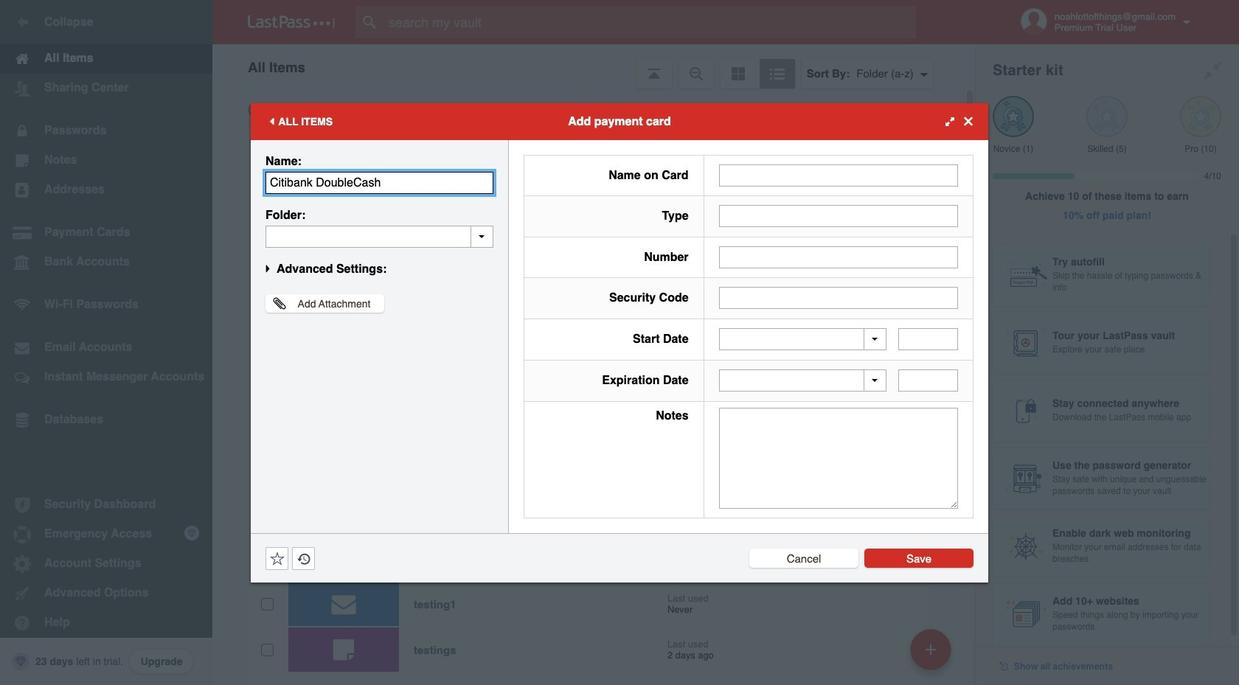 Task type: vqa. For each thing, say whether or not it's contained in the screenshot.
"password field"
no



Task type: describe. For each thing, give the bounding box(es) containing it.
vault options navigation
[[212, 44, 975, 89]]

lastpass image
[[248, 15, 335, 29]]



Task type: locate. For each thing, give the bounding box(es) containing it.
new item image
[[926, 644, 936, 655]]

search my vault text field
[[356, 6, 945, 38]]

new item navigation
[[905, 625, 960, 685]]

dialog
[[251, 103, 988, 582]]

Search search field
[[356, 6, 945, 38]]

None text field
[[266, 171, 493, 194], [266, 225, 493, 247], [719, 246, 958, 268], [719, 287, 958, 309], [266, 171, 493, 194], [266, 225, 493, 247], [719, 246, 958, 268], [719, 287, 958, 309]]

main navigation navigation
[[0, 0, 212, 685]]

None text field
[[719, 164, 958, 186], [719, 205, 958, 227], [898, 328, 958, 351], [898, 370, 958, 392], [719, 408, 958, 509], [719, 164, 958, 186], [719, 205, 958, 227], [898, 328, 958, 351], [898, 370, 958, 392], [719, 408, 958, 509]]



